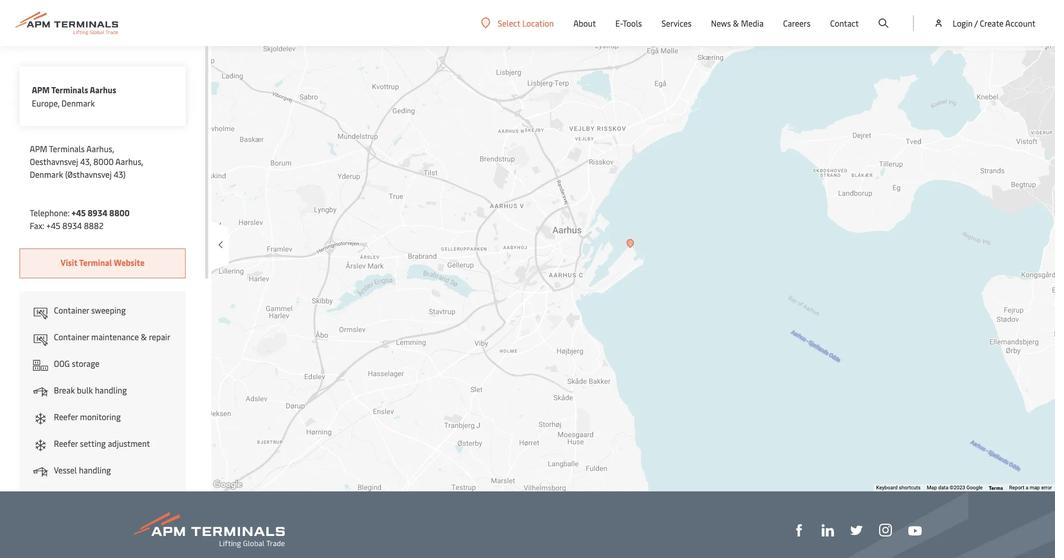 Task type: locate. For each thing, give the bounding box(es) containing it.
break
[[54, 385, 75, 396], [54, 492, 75, 503]]

report
[[1010, 485, 1025, 491]]

oesthavnsvej
[[30, 156, 78, 167]]

1 vertical spatial break
[[54, 492, 75, 503]]

storage
[[72, 358, 100, 369]]

1 vertical spatial handling
[[79, 465, 111, 476]]

1 vertical spatial apm
[[30, 143, 47, 154]]

youtube image
[[909, 527, 922, 536]]

1 break bulk handling from the top
[[54, 385, 127, 396]]

1 horizontal spatial aarhus,
[[116, 156, 143, 167]]

break down oog
[[54, 385, 75, 396]]

2 break from the top
[[54, 492, 75, 503]]

terminals
[[984, 17, 1020, 28], [51, 84, 88, 95], [49, 143, 85, 154]]

login
[[953, 17, 973, 29]]

news
[[711, 17, 731, 29]]

1 vertical spatial 8934
[[62, 220, 82, 231]]

2 container from the top
[[54, 331, 89, 343]]

handling
[[95, 385, 127, 396], [79, 465, 111, 476], [95, 492, 127, 503]]

oog storage
[[54, 358, 100, 369]]

telephone: +45 8934 8800 fax: +45 8934 8882
[[30, 207, 130, 231]]

0 vertical spatial bulk
[[77, 385, 93, 396]]

denmark down oesthavnsvej
[[30, 169, 63, 180]]

visit terminal website link
[[19, 249, 186, 279]]

you tube link
[[909, 524, 922, 537]]

8934
[[88, 207, 107, 219], [62, 220, 82, 231]]

0 vertical spatial terminals
[[984, 17, 1020, 28]]

+45
[[72, 207, 86, 219], [46, 220, 60, 231]]

+45 up 8882 at the top
[[72, 207, 86, 219]]

visit terminal website
[[61, 257, 145, 268]]

0 vertical spatial reefer
[[54, 412, 78, 423]]

&
[[733, 17, 739, 29], [141, 331, 147, 343]]

43)
[[114, 169, 126, 180]]

break down vessel
[[54, 492, 75, 503]]

8934 left 8882 at the top
[[62, 220, 82, 231]]

e-
[[616, 17, 623, 29]]

reefer
[[54, 412, 78, 423], [54, 438, 78, 450]]

1 vertical spatial terminals
[[51, 84, 88, 95]]

& left repair
[[141, 331, 147, 343]]

1 container from the top
[[54, 305, 89, 316]]

reefer left monitoring
[[54, 412, 78, 423]]

terminals inside apm terminals aarhus europe, denmark
[[51, 84, 88, 95]]

& right news
[[733, 17, 739, 29]]

shape link
[[793, 524, 805, 537]]

2 vertical spatial terminals
[[49, 143, 85, 154]]

europe,
[[32, 97, 59, 109]]

google image
[[211, 479, 245, 492]]

select location
[[498, 17, 554, 28]]

apm up oesthavnsvej
[[30, 143, 47, 154]]

1 reefer from the top
[[54, 412, 78, 423]]

google
[[967, 485, 983, 491]]

0 vertical spatial container
[[54, 305, 89, 316]]

map
[[927, 485, 937, 491]]

1 vertical spatial container
[[54, 331, 89, 343]]

apm
[[32, 84, 50, 95], [30, 143, 47, 154]]

0 vertical spatial &
[[733, 17, 739, 29]]

apm up europe,
[[32, 84, 50, 95]]

2 reefer from the top
[[54, 438, 78, 450]]

data
[[939, 485, 949, 491]]

shortcuts
[[899, 485, 921, 491]]

0 vertical spatial break bulk handling
[[54, 385, 127, 396]]

1 vertical spatial bulk
[[77, 492, 93, 503]]

facebook image
[[793, 525, 805, 537]]

1 vertical spatial reefer
[[54, 438, 78, 450]]

1 horizontal spatial +45
[[72, 207, 86, 219]]

0 horizontal spatial &
[[141, 331, 147, 343]]

about
[[574, 17, 596, 29]]

(østhavnsvej
[[65, 169, 112, 180]]

0 horizontal spatial +45
[[46, 220, 60, 231]]

aarhus, up 8000
[[86, 143, 114, 154]]

0 vertical spatial apm
[[32, 84, 50, 95]]

apm inside "apm terminals aarhus, oesthavnsvej 43, 8000 aarhus, denmark (østhavnsvej 43)"
[[30, 143, 47, 154]]

bulk down vessel handling
[[77, 492, 93, 503]]

terminals for aarhus
[[51, 84, 88, 95]]

select location button
[[481, 17, 554, 28]]

container up oog storage
[[54, 331, 89, 343]]

1 vertical spatial denmark
[[30, 169, 63, 180]]

0 vertical spatial 8934
[[88, 207, 107, 219]]

8934 up 8882 at the top
[[88, 207, 107, 219]]

map region
[[160, 0, 1056, 559]]

monitoring
[[80, 412, 121, 423]]

1 vertical spatial break bulk handling
[[54, 492, 127, 503]]

a
[[1026, 485, 1029, 491]]

terminal
[[79, 257, 112, 268]]

denmark down aarhus on the top of page
[[61, 97, 95, 109]]

reefer monitoring
[[54, 412, 121, 423]]

back
[[35, 20, 57, 34]]

website
[[114, 257, 145, 268]]

break bulk handling up reefer monitoring
[[54, 385, 127, 396]]

vessel
[[54, 465, 77, 476]]

container left sweeping
[[54, 305, 89, 316]]

0 vertical spatial aarhus,
[[86, 143, 114, 154]]

oog
[[54, 358, 70, 369]]

0 vertical spatial break
[[54, 385, 75, 396]]

break bulk handling
[[54, 385, 127, 396], [54, 492, 127, 503]]

8882
[[84, 220, 104, 231]]

0 vertical spatial denmark
[[61, 97, 95, 109]]

container
[[54, 305, 89, 316], [54, 331, 89, 343]]

repair
[[149, 331, 170, 343]]

about button
[[574, 0, 596, 46]]

reefer up vessel
[[54, 438, 78, 450]]

media
[[741, 17, 764, 29]]

aarhus,
[[86, 143, 114, 154], [116, 156, 143, 167]]

denmark
[[61, 97, 95, 109], [30, 169, 63, 180]]

bulk down storage
[[77, 385, 93, 396]]

reefer for reefer setting adjustment
[[54, 438, 78, 450]]

handling down setting at the bottom left
[[79, 465, 111, 476]]

/
[[975, 17, 978, 29]]

container sweeping
[[54, 305, 126, 316]]

contact
[[830, 17, 859, 29]]

handling down vessel handling
[[95, 492, 127, 503]]

+45 8934 8800 link
[[72, 207, 130, 219]]

2 vertical spatial handling
[[95, 492, 127, 503]]

aarhus, up 43) at the top
[[116, 156, 143, 167]]

apm for apm terminals aarhus, oesthavnsvej 43, 8000 aarhus, denmark (østhavnsvej 43)
[[30, 143, 47, 154]]

keyboard
[[877, 485, 898, 491]]

handling up monitoring
[[95, 385, 127, 396]]

break bulk handling down vessel handling
[[54, 492, 127, 503]]

1 horizontal spatial &
[[733, 17, 739, 29]]

terminals up europe,
[[51, 84, 88, 95]]

apm inside apm terminals aarhus europe, denmark
[[32, 84, 50, 95]]

twitter image
[[851, 525, 863, 537]]

terminals inside "apm terminals aarhus, oesthavnsvej 43, 8000 aarhus, denmark (østhavnsvej 43)"
[[49, 143, 85, 154]]

report a map error
[[1010, 485, 1052, 491]]

tools
[[623, 17, 642, 29]]

keyboard shortcuts
[[877, 485, 921, 491]]

terminals right /
[[984, 17, 1020, 28]]

e-tools button
[[616, 0, 642, 46]]

reefer setting adjustment
[[54, 438, 150, 450]]

0 horizontal spatial aarhus,
[[86, 143, 114, 154]]

+45 down telephone:
[[46, 220, 60, 231]]

0 vertical spatial +45
[[72, 207, 86, 219]]

careers
[[783, 17, 811, 29]]

bulk
[[77, 385, 93, 396], [77, 492, 93, 503]]

terminals up oesthavnsvej
[[49, 143, 85, 154]]

0 horizontal spatial 8934
[[62, 220, 82, 231]]

news & media
[[711, 17, 764, 29]]



Task type: vqa. For each thing, say whether or not it's contained in the screenshot.
Visit Terminal Website Link
yes



Task type: describe. For each thing, give the bounding box(es) containing it.
login / create account link
[[934, 0, 1036, 46]]

apm for apm terminals aarhus europe, denmark
[[32, 84, 50, 95]]

careers button
[[783, 0, 811, 46]]

linkedin image
[[822, 525, 834, 537]]

1 vertical spatial aarhus,
[[116, 156, 143, 167]]

8000
[[93, 156, 114, 167]]

8800
[[109, 207, 130, 219]]

telephone:
[[30, 207, 70, 219]]

services
[[662, 17, 692, 29]]

©2023
[[950, 485, 966, 491]]

news & media button
[[711, 0, 764, 46]]

container for container sweeping
[[54, 305, 89, 316]]

43,
[[80, 156, 91, 167]]

create
[[980, 17, 1004, 29]]

instagram image
[[879, 525, 892, 537]]

contact button
[[830, 0, 859, 46]]

adjustment
[[108, 438, 150, 450]]

linkedin__x28_alt_x29__3_ link
[[822, 524, 834, 537]]

aarhus
[[90, 84, 116, 95]]

1 vertical spatial &
[[141, 331, 147, 343]]

report a map error link
[[1010, 485, 1052, 491]]

e-tools
[[616, 17, 642, 29]]

& inside popup button
[[733, 17, 739, 29]]

back button
[[16, 19, 186, 46]]

2 bulk from the top
[[77, 492, 93, 503]]

account
[[1006, 17, 1036, 29]]

1 break from the top
[[54, 385, 75, 396]]

sweeping
[[91, 305, 126, 316]]

apmt footer logo image
[[134, 513, 285, 549]]

login / create account
[[953, 17, 1036, 29]]

vessel handling
[[54, 465, 111, 476]]

fill 44 link
[[851, 524, 863, 537]]

1 bulk from the top
[[77, 385, 93, 396]]

setting
[[80, 438, 106, 450]]

container maintenance & repair
[[54, 331, 170, 343]]

reefer for reefer monitoring
[[54, 412, 78, 423]]

select
[[498, 17, 520, 28]]

map
[[1030, 485, 1040, 491]]

visit
[[61, 257, 78, 268]]

denmark inside "apm terminals aarhus, oesthavnsvej 43, 8000 aarhus, denmark (østhavnsvej 43)"
[[30, 169, 63, 180]]

1 vertical spatial +45
[[46, 220, 60, 231]]

denmark inside apm terminals aarhus europe, denmark
[[61, 97, 95, 109]]

terms link
[[989, 485, 1003, 492]]

maintenance
[[91, 331, 139, 343]]

location
[[522, 17, 554, 28]]

2 break bulk handling from the top
[[54, 492, 127, 503]]

apm terminals aarhus, oesthavnsvej 43, 8000 aarhus, denmark (østhavnsvej 43)
[[30, 143, 143, 180]]

keyboard shortcuts button
[[877, 485, 921, 492]]

terms
[[989, 485, 1003, 492]]

instagram link
[[879, 524, 892, 537]]

0 vertical spatial handling
[[95, 385, 127, 396]]

terminals for aarhus,
[[49, 143, 85, 154]]

container for container maintenance & repair
[[54, 331, 89, 343]]

1 horizontal spatial 8934
[[88, 207, 107, 219]]

apm terminals aarhus europe, denmark
[[32, 84, 116, 109]]

services button
[[662, 0, 692, 46]]

map data ©2023 google
[[927, 485, 983, 491]]

error
[[1042, 485, 1052, 491]]

fax:
[[30, 220, 44, 231]]



